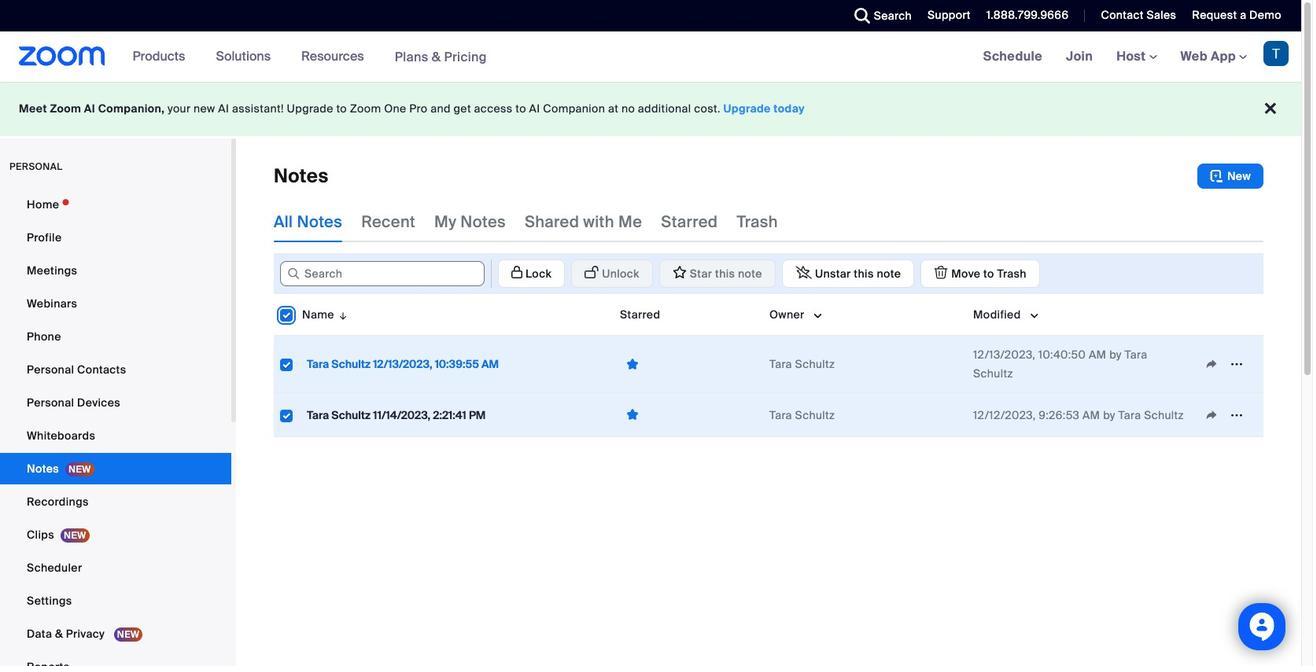 Task type: describe. For each thing, give the bounding box(es) containing it.
contact
[[1101, 8, 1144, 22]]

owner
[[769, 308, 804, 322]]

assistant!
[[232, 101, 284, 116]]

clips
[[27, 528, 54, 542]]

product information navigation
[[121, 31, 499, 83]]

move
[[951, 267, 981, 281]]

tara schultz for 12/12/2023,
[[769, 408, 835, 422]]

move to trash
[[951, 267, 1027, 281]]

web app button
[[1180, 48, 1247, 65]]

unlock
[[602, 267, 639, 281]]

tara inside button
[[307, 408, 329, 422]]

phone
[[27, 330, 61, 344]]

trash inside move to trash dropdown button
[[997, 267, 1027, 281]]

unstar this note
[[815, 267, 901, 281]]

resources button
[[301, 31, 371, 82]]

products button
[[133, 31, 192, 82]]

pm
[[469, 408, 486, 422]]

2:21:41
[[433, 408, 466, 422]]

personal devices
[[27, 396, 120, 410]]

10:40:50
[[1038, 348, 1086, 362]]

2 zoom from the left
[[350, 101, 381, 116]]

companion
[[543, 101, 605, 116]]

web app
[[1180, 48, 1236, 65]]

am for 12/12/2023, 9:26:53 am by tara schultz
[[1082, 408, 1100, 422]]

1 horizontal spatial to
[[516, 101, 526, 116]]

share image for 12/12/2023, 9:26:53 am by tara schultz
[[1199, 408, 1224, 422]]

zoom logo image
[[19, 46, 105, 66]]

notes right all
[[297, 212, 342, 232]]

notes right my
[[460, 212, 506, 232]]

one
[[384, 101, 406, 116]]

12/13/2023, inside 12/13/2023, 10:40:50 am by tara schultz
[[973, 348, 1035, 362]]

meetings link
[[0, 255, 231, 286]]

tara schultz 12/13/2023, 10:39:55 am starred image
[[620, 357, 645, 372]]

request
[[1192, 8, 1237, 22]]

demo
[[1249, 8, 1282, 22]]

application containing name
[[274, 294, 1275, 449]]

unlock button
[[571, 260, 653, 288]]

host button
[[1116, 48, 1157, 65]]

unstar
[[815, 267, 851, 281]]

companion,
[[98, 101, 165, 116]]

settings link
[[0, 585, 231, 617]]

10:39:55
[[435, 357, 479, 371]]

more options for tara schultz 11/14/2023, 2:21:41 pm image
[[1224, 408, 1249, 422]]

personal devices link
[[0, 387, 231, 419]]

move to trash button
[[921, 260, 1040, 288]]

contacts
[[77, 363, 126, 377]]

at
[[608, 101, 618, 116]]

schedule
[[983, 48, 1042, 65]]

am for 12/13/2023, 10:40:50 am by tara schultz
[[1089, 348, 1106, 362]]

my notes
[[434, 212, 506, 232]]

solutions
[[216, 48, 271, 65]]

pricing
[[444, 48, 487, 65]]

additional
[[638, 101, 691, 116]]

note for star this note
[[738, 267, 762, 281]]

recent
[[361, 212, 415, 232]]

devices
[[77, 396, 120, 410]]

no
[[621, 101, 635, 116]]

tara schultz 11/14/2023, 2:21:41 pm
[[307, 408, 486, 422]]

starred inside application
[[620, 308, 660, 322]]

scheduler link
[[0, 552, 231, 584]]

new button
[[1197, 164, 1263, 189]]

data & privacy
[[27, 627, 108, 641]]

join link
[[1054, 31, 1105, 82]]

tara inside tara schultz 12/13/2023, 10:39:55 am button
[[307, 357, 329, 371]]

1 ai from the left
[[84, 101, 95, 116]]

and
[[430, 101, 451, 116]]

9:26:53
[[1039, 408, 1080, 422]]

privacy
[[66, 627, 105, 641]]

trash inside tabs of all notes page tab list
[[737, 212, 778, 232]]

tara schultz 12/13/2023, 10:39:55 am button
[[302, 354, 504, 374]]

12/13/2023, 10:40:50 am by tara schultz
[[973, 348, 1147, 381]]

products
[[133, 48, 185, 65]]

personal menu menu
[[0, 189, 231, 666]]

data
[[27, 627, 52, 641]]

lock button
[[498, 260, 565, 288]]

phone link
[[0, 321, 231, 352]]

banner containing products
[[0, 31, 1301, 83]]

recordings link
[[0, 486, 231, 518]]

lock
[[526, 267, 552, 281]]

personal contacts
[[27, 363, 126, 377]]

all
[[274, 212, 293, 232]]

1 zoom from the left
[[50, 101, 81, 116]]

clips link
[[0, 519, 231, 551]]

app
[[1211, 48, 1236, 65]]

with
[[583, 212, 614, 232]]

data & privacy link
[[0, 618, 231, 650]]

11/14/2023,
[[373, 408, 430, 422]]

resources
[[301, 48, 364, 65]]

by for 9:26:53
[[1103, 408, 1115, 422]]

profile
[[27, 231, 62, 245]]

0 horizontal spatial to
[[336, 101, 347, 116]]

by for 10:40:50
[[1109, 348, 1122, 362]]

12/13/2023, inside button
[[373, 357, 432, 371]]

tara schultz for 12/13/2023,
[[769, 357, 835, 371]]

personal for personal contacts
[[27, 363, 74, 377]]

2 ai from the left
[[218, 101, 229, 116]]



Task type: vqa. For each thing, say whether or not it's contained in the screenshot.
footer
no



Task type: locate. For each thing, give the bounding box(es) containing it.
by
[[1109, 348, 1122, 362], [1103, 408, 1115, 422]]

personal down phone
[[27, 363, 74, 377]]

1 personal from the top
[[27, 363, 74, 377]]

shared
[[525, 212, 579, 232]]

2 upgrade from the left
[[723, 101, 771, 116]]

1 vertical spatial tara schultz
[[769, 408, 835, 422]]

2 share image from the top
[[1199, 408, 1224, 422]]

schedule link
[[971, 31, 1054, 82]]

trash up modified
[[997, 267, 1027, 281]]

am right 10:40:50
[[1089, 348, 1106, 362]]

2 tara schultz from the top
[[769, 408, 835, 422]]

note right star
[[738, 267, 762, 281]]

1.888.799.9666
[[986, 8, 1069, 22]]

1 vertical spatial starred
[[620, 308, 660, 322]]

1 horizontal spatial ai
[[218, 101, 229, 116]]

0 vertical spatial share image
[[1199, 357, 1224, 371]]

home
[[27, 197, 59, 212]]

ai left companion
[[529, 101, 540, 116]]

by right 10:40:50
[[1109, 348, 1122, 362]]

0 horizontal spatial trash
[[737, 212, 778, 232]]

share image up more options for tara schultz 11/14/2023, 2:21:41 pm image
[[1199, 357, 1224, 371]]

am right 9:26:53
[[1082, 408, 1100, 422]]

new
[[1227, 169, 1251, 183]]

0 horizontal spatial this
[[715, 267, 735, 281]]

2 horizontal spatial to
[[983, 267, 994, 281]]

1 horizontal spatial zoom
[[350, 101, 381, 116]]

1 horizontal spatial note
[[877, 267, 901, 281]]

2 personal from the top
[[27, 396, 74, 410]]

0 horizontal spatial starred
[[620, 308, 660, 322]]

scheduler
[[27, 561, 82, 575]]

personal up whiteboards
[[27, 396, 74, 410]]

& for privacy
[[55, 627, 63, 641]]

plans
[[395, 48, 428, 65]]

application containing lock
[[491, 260, 1040, 288]]

profile picture image
[[1263, 41, 1289, 66]]

recordings
[[27, 495, 89, 509]]

my
[[434, 212, 456, 232]]

& right plans
[[432, 48, 441, 65]]

solutions button
[[216, 31, 278, 82]]

share image for 12/13/2023, 10:40:50 am by tara schultz
[[1199, 357, 1224, 371]]

1 horizontal spatial 12/13/2023,
[[973, 348, 1035, 362]]

join
[[1066, 48, 1093, 65]]

name
[[302, 308, 334, 322]]

0 vertical spatial by
[[1109, 348, 1122, 362]]

support link
[[916, 0, 975, 31], [928, 8, 971, 22]]

1 note from the left
[[738, 267, 762, 281]]

starred down unlock
[[620, 308, 660, 322]]

& for pricing
[[432, 48, 441, 65]]

0 horizontal spatial note
[[738, 267, 762, 281]]

1 horizontal spatial upgrade
[[723, 101, 771, 116]]

0 horizontal spatial zoom
[[50, 101, 81, 116]]

application
[[491, 260, 1040, 288], [274, 294, 1275, 449], [1199, 352, 1257, 376], [1199, 403, 1257, 427]]

2 note from the left
[[877, 267, 901, 281]]

me
[[618, 212, 642, 232]]

a
[[1240, 8, 1246, 22]]

this for star
[[715, 267, 735, 281]]

1 horizontal spatial trash
[[997, 267, 1027, 281]]

0 horizontal spatial ai
[[84, 101, 95, 116]]

upgrade down product information 'navigation'
[[287, 101, 333, 116]]

0 vertical spatial trash
[[737, 212, 778, 232]]

unstar this note button
[[782, 260, 914, 288]]

this right unstar
[[854, 267, 874, 281]]

to right move
[[983, 267, 994, 281]]

get
[[454, 101, 471, 116]]

note for unstar this note
[[877, 267, 901, 281]]

by inside 12/13/2023, 10:40:50 am by tara schultz
[[1109, 348, 1122, 362]]

zoom right meet
[[50, 101, 81, 116]]

12/12/2023,
[[973, 408, 1036, 422]]

am inside button
[[481, 357, 499, 371]]

1 vertical spatial trash
[[997, 267, 1027, 281]]

1 horizontal spatial &
[[432, 48, 441, 65]]

sales
[[1147, 8, 1176, 22]]

2 horizontal spatial ai
[[529, 101, 540, 116]]

host
[[1116, 48, 1149, 65]]

note right unstar
[[877, 267, 901, 281]]

am right 10:39:55
[[481, 357, 499, 371]]

upgrade right cost.
[[723, 101, 771, 116]]

personal for personal devices
[[27, 396, 74, 410]]

tara schultz 11/14/2023, 2:21:41 pm starred image
[[620, 408, 645, 422]]

1 this from the left
[[715, 267, 735, 281]]

settings
[[27, 594, 72, 608]]

0 horizontal spatial upgrade
[[287, 101, 333, 116]]

tara schultz 12/13/2023, 10:39:55 am
[[307, 357, 499, 371]]

this inside dropdown button
[[854, 267, 874, 281]]

12/13/2023, up 11/14/2023,
[[373, 357, 432, 371]]

home link
[[0, 189, 231, 220]]

1 vertical spatial &
[[55, 627, 63, 641]]

starred
[[661, 212, 718, 232], [620, 308, 660, 322]]

share image
[[1199, 357, 1224, 371], [1199, 408, 1224, 422]]

0 vertical spatial personal
[[27, 363, 74, 377]]

0 horizontal spatial 12/13/2023,
[[373, 357, 432, 371]]

share image down more options for tara schultz 12/13/2023, 10:39:55 am "icon"
[[1199, 408, 1224, 422]]

ai left the companion, at the top left of the page
[[84, 101, 95, 116]]

& inside the personal menu menu
[[55, 627, 63, 641]]

plans & pricing
[[395, 48, 487, 65]]

this for unstar
[[854, 267, 874, 281]]

12/12/2023, 9:26:53 am by tara schultz
[[973, 408, 1184, 422]]

meet zoom ai companion, your new ai assistant! upgrade to zoom one pro and get access to ai companion at no additional cost. upgrade today
[[19, 101, 805, 116]]

star
[[690, 267, 712, 281]]

meetings
[[27, 264, 77, 278]]

0 vertical spatial &
[[432, 48, 441, 65]]

web
[[1180, 48, 1208, 65]]

1 vertical spatial by
[[1103, 408, 1115, 422]]

ai right new
[[218, 101, 229, 116]]

this right star
[[715, 267, 735, 281]]

12/13/2023,
[[973, 348, 1035, 362], [373, 357, 432, 371]]

profile link
[[0, 222, 231, 253]]

to right access
[[516, 101, 526, 116]]

more options for tara schultz 12/13/2023, 10:39:55 am image
[[1224, 357, 1249, 371]]

trash up star this note at top
[[737, 212, 778, 232]]

1 vertical spatial personal
[[27, 396, 74, 410]]

to
[[336, 101, 347, 116], [516, 101, 526, 116], [983, 267, 994, 281]]

1 tara schultz from the top
[[769, 357, 835, 371]]

meet
[[19, 101, 47, 116]]

whiteboards link
[[0, 420, 231, 452]]

this inside dropdown button
[[715, 267, 735, 281]]

note
[[738, 267, 762, 281], [877, 267, 901, 281]]

modified
[[973, 308, 1021, 322]]

access
[[474, 101, 513, 116]]

today
[[774, 101, 805, 116]]

new
[[194, 101, 215, 116]]

notes link
[[0, 453, 231, 485]]

1 vertical spatial share image
[[1199, 408, 1224, 422]]

personal
[[9, 160, 63, 173]]

zoom
[[50, 101, 81, 116], [350, 101, 381, 116]]

tabs of all notes page tab list
[[274, 201, 778, 242]]

star this note
[[690, 267, 762, 281]]

contact sales
[[1101, 8, 1176, 22]]

search button
[[842, 0, 916, 31]]

request a demo
[[1192, 8, 1282, 22]]

tara schultz
[[769, 357, 835, 371], [769, 408, 835, 422]]

notes
[[274, 164, 329, 188], [297, 212, 342, 232], [460, 212, 506, 232], [27, 462, 59, 476]]

1 upgrade from the left
[[287, 101, 333, 116]]

all notes
[[274, 212, 342, 232]]

& inside product information 'navigation'
[[432, 48, 441, 65]]

1 share image from the top
[[1199, 357, 1224, 371]]

arrow down image
[[334, 305, 349, 324]]

notes up all notes
[[274, 164, 329, 188]]

your
[[168, 101, 191, 116]]

meet zoom ai companion, footer
[[0, 82, 1301, 136]]

to inside dropdown button
[[983, 267, 994, 281]]

tara schultz 11/14/2023, 2:21:41 pm button
[[302, 405, 490, 425]]

0 vertical spatial tara schultz
[[769, 357, 835, 371]]

12/13/2023, down modified
[[973, 348, 1035, 362]]

am
[[1089, 348, 1106, 362], [481, 357, 499, 371], [1082, 408, 1100, 422]]

note inside dropdown button
[[877, 267, 901, 281]]

contact sales link
[[1089, 0, 1180, 31], [1101, 8, 1176, 22]]

webinars link
[[0, 288, 231, 319]]

plans & pricing link
[[395, 48, 487, 65], [395, 48, 487, 65]]

0 vertical spatial starred
[[661, 212, 718, 232]]

personal inside 'link'
[[27, 363, 74, 377]]

note inside dropdown button
[[738, 267, 762, 281]]

to down resources dropdown button
[[336, 101, 347, 116]]

& right data
[[55, 627, 63, 641]]

by right 9:26:53
[[1103, 408, 1115, 422]]

1 horizontal spatial this
[[854, 267, 874, 281]]

tara inside 12/13/2023, 10:40:50 am by tara schultz
[[1125, 348, 1147, 362]]

banner
[[0, 31, 1301, 83]]

starred up star
[[661, 212, 718, 232]]

Search text field
[[280, 261, 485, 286]]

support
[[928, 8, 971, 22]]

notes inside the personal menu menu
[[27, 462, 59, 476]]

1 horizontal spatial starred
[[661, 212, 718, 232]]

notes up recordings
[[27, 462, 59, 476]]

am inside 12/13/2023, 10:40:50 am by tara schultz
[[1089, 348, 1106, 362]]

0 horizontal spatial &
[[55, 627, 63, 641]]

pro
[[409, 101, 428, 116]]

zoom left one
[[350, 101, 381, 116]]

starred inside tabs of all notes page tab list
[[661, 212, 718, 232]]

cost.
[[694, 101, 720, 116]]

3 ai from the left
[[529, 101, 540, 116]]

schultz inside 12/13/2023, 10:40:50 am by tara schultz
[[973, 367, 1013, 381]]

meetings navigation
[[971, 31, 1301, 83]]

2 this from the left
[[854, 267, 874, 281]]

whiteboards
[[27, 429, 95, 443]]

star this note button
[[659, 260, 776, 288]]

search
[[874, 9, 912, 23]]



